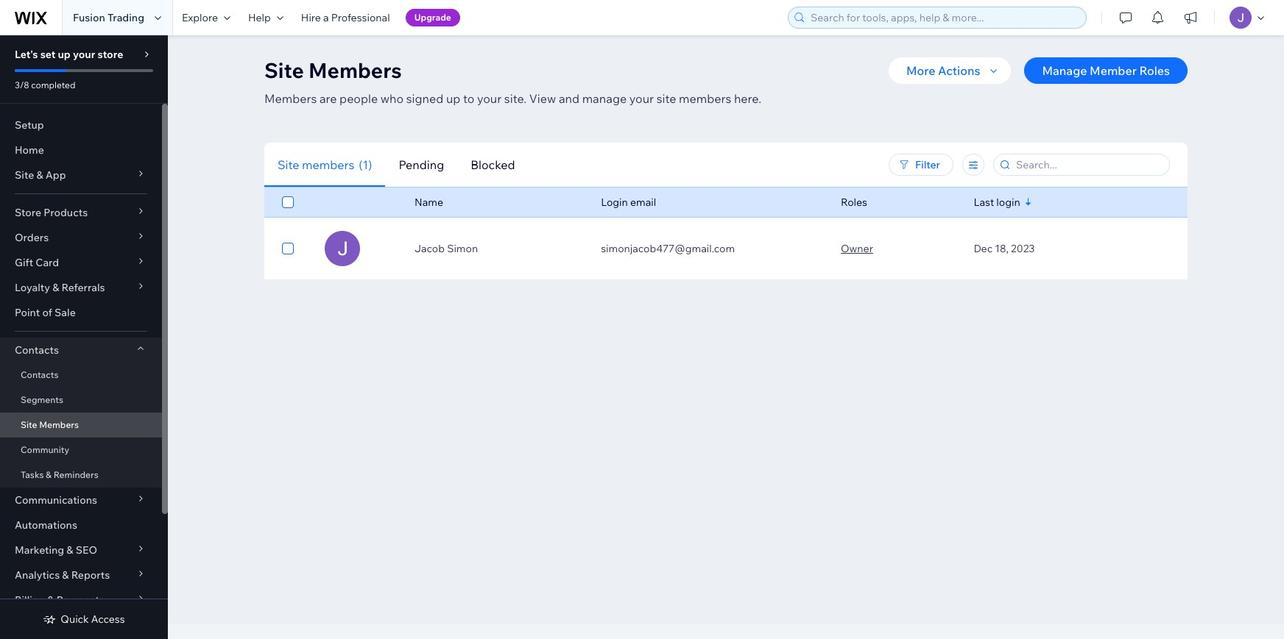 Task type: vqa. For each thing, say whether or not it's contained in the screenshot.
the topmost Media
no



Task type: locate. For each thing, give the bounding box(es) containing it.
a
[[323, 11, 329, 24]]

sidebar element
[[0, 35, 168, 640]]

contacts button
[[0, 338, 162, 363]]

simon
[[447, 242, 478, 256]]

login
[[601, 196, 628, 209]]

& left reports
[[62, 569, 69, 583]]

0 horizontal spatial roles
[[841, 196, 868, 209]]

contacts inside dropdown button
[[15, 344, 59, 357]]

0 vertical spatial roles
[[1140, 63, 1170, 78]]

& right billing
[[47, 594, 54, 608]]

members up the community
[[39, 420, 79, 431]]

trading
[[107, 11, 144, 24]]

& inside popup button
[[47, 594, 54, 608]]

loyalty & referrals
[[15, 281, 105, 295]]

site members up the community
[[21, 420, 79, 431]]

point
[[15, 306, 40, 320]]

seo
[[76, 544, 97, 557]]

point of sale
[[15, 306, 76, 320]]

1 horizontal spatial members
[[679, 91, 732, 106]]

Search... field
[[1012, 155, 1165, 175]]

login email
[[601, 196, 656, 209]]

jacob
[[415, 242, 445, 256]]

contacts down point of sale
[[15, 344, 59, 357]]

tasks & reminders
[[21, 470, 98, 481]]

site members inside the sidebar 'element'
[[21, 420, 79, 431]]

members up people
[[309, 57, 402, 83]]

store
[[98, 48, 123, 61]]

1 horizontal spatial roles
[[1140, 63, 1170, 78]]

roles right member in the top right of the page
[[1140, 63, 1170, 78]]

hire a professional
[[301, 11, 390, 24]]

store products
[[15, 206, 88, 219]]

0 horizontal spatial your
[[73, 48, 95, 61]]

contacts up segments
[[21, 370, 58, 381]]

site
[[264, 57, 304, 83], [278, 157, 299, 172], [15, 169, 34, 182], [21, 420, 37, 431]]

reports
[[71, 569, 110, 583]]

setup link
[[0, 113, 162, 138]]

&
[[36, 169, 43, 182], [52, 281, 59, 295], [46, 470, 52, 481], [67, 544, 73, 557], [62, 569, 69, 583], [47, 594, 54, 608]]

members
[[679, 91, 732, 106], [302, 157, 354, 172]]

site members up are on the left top
[[264, 57, 402, 83]]

1 vertical spatial members
[[302, 157, 354, 172]]

0 horizontal spatial members
[[302, 157, 354, 172]]

members left (1)
[[302, 157, 354, 172]]

1 vertical spatial roles
[[841, 196, 868, 209]]

marketing & seo
[[15, 544, 97, 557]]

& right loyalty
[[52, 281, 59, 295]]

tasks & reminders link
[[0, 463, 162, 488]]

0 vertical spatial contacts
[[15, 344, 59, 357]]

gift card
[[15, 256, 59, 270]]

0 horizontal spatial site members
[[21, 420, 79, 431]]

None checkbox
[[282, 194, 294, 211], [282, 240, 294, 258], [282, 194, 294, 211], [282, 240, 294, 258]]

members are people who signed up to your site. view and manage your site members here.
[[264, 91, 762, 106]]

0 vertical spatial up
[[58, 48, 71, 61]]

& left seo
[[67, 544, 73, 557]]

last login
[[974, 196, 1021, 209]]

manage member roles
[[1042, 63, 1170, 78]]

your right to
[[477, 91, 502, 106]]

sale
[[55, 306, 76, 320]]

1 horizontal spatial your
[[477, 91, 502, 106]]

0 vertical spatial site members
[[264, 57, 402, 83]]

site members
[[264, 57, 402, 83], [21, 420, 79, 431]]

gift card button
[[0, 250, 162, 275]]

up right set
[[58, 48, 71, 61]]

tab list containing site members
[[264, 143, 719, 187]]

more actions button
[[889, 57, 1011, 84]]

& left app on the left top of page
[[36, 169, 43, 182]]

1 horizontal spatial up
[[446, 91, 461, 106]]

billing & payments
[[15, 594, 105, 608]]

blocked
[[471, 157, 515, 172]]

to
[[463, 91, 474, 106]]

1 vertical spatial site members
[[21, 420, 79, 431]]

actions
[[938, 63, 981, 78]]

Search for tools, apps, help & more... field
[[806, 7, 1082, 28]]

point of sale link
[[0, 300, 162, 326]]

roles
[[1140, 63, 1170, 78], [841, 196, 868, 209]]

completed
[[31, 80, 75, 91]]

1 horizontal spatial site members
[[264, 57, 402, 83]]

email
[[630, 196, 656, 209]]

products
[[44, 206, 88, 219]]

more actions
[[907, 63, 981, 78]]

marketing
[[15, 544, 64, 557]]

last
[[974, 196, 994, 209]]

roles inside button
[[1140, 63, 1170, 78]]

& for marketing
[[67, 544, 73, 557]]

jacob simon image
[[325, 231, 360, 267]]

your left site at the right of page
[[629, 91, 654, 106]]

site inside tab list
[[278, 157, 299, 172]]

tab list
[[264, 143, 719, 187]]

communications button
[[0, 488, 162, 513]]

0 horizontal spatial up
[[58, 48, 71, 61]]

contacts for contacts dropdown button
[[15, 344, 59, 357]]

community link
[[0, 438, 162, 463]]

your inside the sidebar 'element'
[[73, 48, 95, 61]]

set
[[40, 48, 55, 61]]

your
[[73, 48, 95, 61], [477, 91, 502, 106], [629, 91, 654, 106]]

automations link
[[0, 513, 162, 538]]

community
[[21, 445, 69, 456]]

& inside 'popup button'
[[67, 544, 73, 557]]

contacts
[[15, 344, 59, 357], [21, 370, 58, 381]]

segments link
[[0, 388, 162, 413]]

name
[[415, 196, 443, 209]]

tasks
[[21, 470, 44, 481]]

& for site
[[36, 169, 43, 182]]

members left are on the left top
[[264, 91, 317, 106]]

automations
[[15, 519, 77, 532]]

up inside the sidebar 'element'
[[58, 48, 71, 61]]

site.
[[504, 91, 527, 106]]

your left 'store'
[[73, 48, 95, 61]]

& for billing
[[47, 594, 54, 608]]

blocked button
[[457, 143, 528, 187]]

up left to
[[446, 91, 461, 106]]

members
[[309, 57, 402, 83], [264, 91, 317, 106], [39, 420, 79, 431]]

let's
[[15, 48, 38, 61]]

quick access button
[[43, 613, 125, 627]]

signed
[[406, 91, 444, 106]]

member
[[1090, 63, 1137, 78]]

site members (1)
[[278, 157, 372, 172]]

roles up owner
[[841, 196, 868, 209]]

analytics & reports button
[[0, 563, 162, 588]]

dec
[[974, 242, 993, 256]]

2 vertical spatial members
[[39, 420, 79, 431]]

1 vertical spatial contacts
[[21, 370, 58, 381]]

explore
[[182, 11, 218, 24]]

& right tasks
[[46, 470, 52, 481]]

members right site at the right of page
[[679, 91, 732, 106]]



Task type: describe. For each thing, give the bounding box(es) containing it.
communications
[[15, 494, 97, 507]]

help
[[248, 11, 271, 24]]

people
[[340, 91, 378, 106]]

login
[[997, 196, 1021, 209]]

pending button
[[385, 143, 457, 187]]

manage
[[582, 91, 627, 106]]

1 vertical spatial members
[[264, 91, 317, 106]]

store
[[15, 206, 41, 219]]

who
[[381, 91, 404, 106]]

app
[[45, 169, 66, 182]]

site
[[657, 91, 676, 106]]

help button
[[239, 0, 292, 35]]

gift
[[15, 256, 33, 270]]

quick
[[61, 613, 89, 627]]

dec 18, 2023
[[974, 242, 1035, 256]]

upgrade button
[[406, 9, 460, 27]]

orders
[[15, 231, 49, 245]]

of
[[42, 306, 52, 320]]

filter button
[[889, 154, 954, 176]]

analytics
[[15, 569, 60, 583]]

hire a professional link
[[292, 0, 399, 35]]

fusion
[[73, 11, 105, 24]]

0 vertical spatial members
[[679, 91, 732, 106]]

store products button
[[0, 200, 162, 225]]

referrals
[[61, 281, 105, 295]]

billing
[[15, 594, 45, 608]]

here.
[[734, 91, 762, 106]]

fusion trading
[[73, 11, 144, 24]]

jacob simon
[[415, 242, 478, 256]]

setup
[[15, 119, 44, 132]]

& for loyalty
[[52, 281, 59, 295]]

site inside dropdown button
[[15, 169, 34, 182]]

home
[[15, 144, 44, 157]]

2023
[[1011, 242, 1035, 256]]

contacts link
[[0, 363, 162, 388]]

manage member roles button
[[1025, 57, 1188, 84]]

segments
[[21, 395, 63, 406]]

pending
[[399, 157, 444, 172]]

view
[[529, 91, 556, 106]]

site & app
[[15, 169, 66, 182]]

2 horizontal spatial your
[[629, 91, 654, 106]]

0 vertical spatial members
[[309, 57, 402, 83]]

quick access
[[61, 613, 125, 627]]

reminders
[[54, 470, 98, 481]]

& for tasks
[[46, 470, 52, 481]]

simonjacob477@gmail.com
[[601, 242, 735, 256]]

contacts for contacts link
[[21, 370, 58, 381]]

more
[[907, 63, 936, 78]]

3/8
[[15, 80, 29, 91]]

billing & payments button
[[0, 588, 162, 613]]

site & app button
[[0, 163, 162, 188]]

1 vertical spatial up
[[446, 91, 461, 106]]

access
[[91, 613, 125, 627]]

professional
[[331, 11, 390, 24]]

loyalty
[[15, 281, 50, 295]]

home link
[[0, 138, 162, 163]]

site members link
[[0, 413, 162, 438]]

& for analytics
[[62, 569, 69, 583]]

members inside tab list
[[302, 157, 354, 172]]

payments
[[56, 594, 105, 608]]

owner
[[841, 242, 873, 256]]

let's set up your store
[[15, 48, 123, 61]]

18,
[[995, 242, 1009, 256]]

loyalty & referrals button
[[0, 275, 162, 300]]

members inside the sidebar 'element'
[[39, 420, 79, 431]]

upgrade
[[414, 12, 451, 23]]

(1)
[[359, 157, 372, 172]]

analytics & reports
[[15, 569, 110, 583]]

marketing & seo button
[[0, 538, 162, 563]]

manage
[[1042, 63, 1087, 78]]

filter
[[915, 158, 940, 172]]

hire
[[301, 11, 321, 24]]

card
[[36, 256, 59, 270]]



